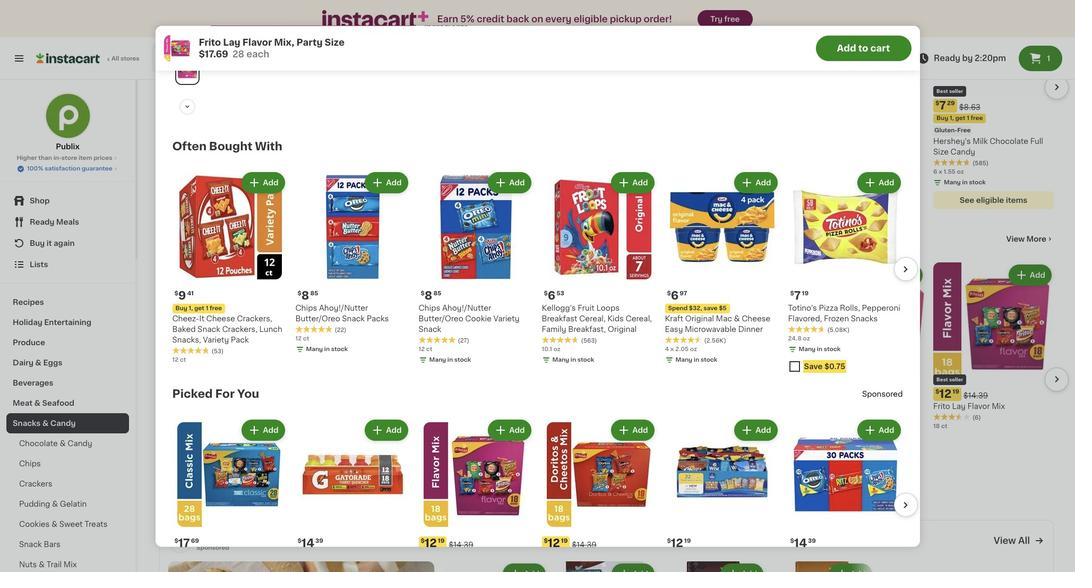 Task type: describe. For each thing, give the bounding box(es) containing it.
gluten-free
[[935, 127, 972, 133]]

ahoy!/nutter for cookie
[[443, 304, 492, 312]]

see eligible items inside item carousel region
[[961, 196, 1028, 204]]

& inside haribo gummi candy, sweet & sour, twin snakes, party size
[[805, 125, 811, 132]]

enlarge chips & pretzels frito lay flavor mix, party size angle_top (opens in a new tab) image
[[178, 63, 197, 82]]

chips inside chips ahoy!/nutter butter/oreo snack packs
[[296, 304, 317, 312]]

for
[[215, 388, 235, 400]]

party inside haribo gummi candy, sweet & sour, twin snakes, party size
[[883, 125, 903, 132]]

& for snacks & candy
[[42, 420, 49, 427]]

2 14 from the left
[[795, 538, 808, 549]]

2 horizontal spatial $14.39
[[964, 392, 989, 399]]

oz right 10.1
[[554, 346, 561, 352]]

candy inside snacks & candy link
[[50, 420, 76, 427]]

pickup at 1640 publix way button
[[780, 44, 905, 73]]

kraft original mac & cheese easy microwavable dinner
[[666, 315, 771, 333]]

$ inside $ 17 69
[[175, 538, 178, 544]]

ct for packs
[[303, 336, 310, 342]]

2 horizontal spatial see eligible items button
[[934, 191, 1055, 209]]

2 39 from the left
[[809, 538, 817, 544]]

original inside kellogg's fruit loops breakfast cereal, kids cereal, family breakfast, original
[[608, 326, 637, 333]]

$7.29 original price: $8.63 element
[[934, 99, 1055, 112]]

(6)
[[973, 415, 982, 421]]

save $0.75 button
[[789, 358, 904, 377]]

24.8 oz
[[789, 336, 811, 342]]

1 horizontal spatial all
[[1019, 537, 1031, 545]]

see eligible items button for (198)
[[547, 478, 667, 496]]

4 x 2.05 oz
[[666, 346, 698, 352]]

x for 12.9
[[684, 455, 687, 461]]

lists link
[[6, 254, 129, 275]]

chips, inside doritos tortilla chips, nacho cheese flavored, party size
[[345, 403, 368, 410]]

variety inside chips ahoy!/nutter butter/oreo cookie variety snack
[[494, 315, 520, 323]]

12 ct for cheez-it cheese crackers, baked snack crackers, lunch snacks, variety pack
[[172, 357, 186, 363]]

items for (206)
[[749, 483, 770, 490]]

x for 1.55
[[940, 169, 943, 175]]

pizza
[[820, 304, 839, 312]]

guarantee for 100% satisfaction guarantee
[[82, 166, 113, 172]]

see for (206)
[[702, 483, 717, 490]]

snacks, inside cheez-it cheese crackers, baked snack crackers, lunch snacks, variety pack
[[172, 336, 201, 344]]

1 18 ct from the left
[[418, 423, 432, 429]]

cheese for kraft original mac & cheese easy microwavable dinner
[[742, 315, 771, 323]]

5%
[[461, 15, 475, 23]]

m&m's,
[[159, 114, 187, 122]]

rolls,
[[841, 304, 861, 312]]

bars
[[44, 541, 61, 548]]

higher
[[17, 155, 37, 161]]

69 inside item carousel region
[[178, 100, 186, 106]]

lunch for 27 x 19.3 oz
[[547, 424, 570, 431]]

eligible down the (206)
[[719, 483, 747, 490]]

publix logo image
[[44, 92, 91, 139]]

2:20pm
[[976, 54, 1007, 62]]

lists
[[30, 261, 48, 268]]

cheez-it cheese crackers, baked snack crackers, lunch snacks, variety pack
[[172, 315, 283, 344]]

1 $ 14 39 from the left
[[298, 538, 324, 549]]

69 inside $ 17 69
[[191, 538, 199, 544]]

save
[[805, 363, 823, 370]]

see eligible items for (206)
[[702, 483, 770, 490]]

express icon image
[[323, 10, 429, 28]]

the- for (206)
[[746, 424, 762, 431]]

publix inside popup button
[[860, 54, 885, 62]]

1, for cheez-
[[189, 306, 193, 311]]

pringles for 19.3
[[547, 413, 577, 421]]

potato for (206)
[[708, 413, 733, 421]]

& for meat & seafood
[[34, 400, 40, 407]]

2 18 ct from the left
[[934, 423, 948, 429]]

item carousel region containing 7
[[159, 0, 1070, 216]]

$ inside $ 6 97
[[668, 291, 672, 297]]

view for view all
[[995, 537, 1017, 545]]

oz right 12.9
[[702, 455, 709, 461]]

chips, for 27 x 19.3 oz
[[631, 413, 655, 421]]

2 horizontal spatial 6
[[934, 169, 938, 175]]

original inside kraft original mac & cheese easy microwavable dinner
[[686, 315, 715, 323]]

19.3
[[560, 455, 572, 461]]

store
[[62, 155, 77, 161]]

buy 1, get 1 free for hershey's
[[937, 115, 984, 121]]

often
[[172, 141, 207, 152]]

100% for 100% satisfaction guarantee place your order with peace of mind.
[[737, 43, 757, 50]]

frito lay flavor mix, party size $17.69 28 each
[[199, 38, 345, 58]]

dairy
[[13, 359, 33, 367]]

0 vertical spatial spo
[[863, 391, 878, 398]]

19 inside $ 7 19
[[803, 291, 809, 297]]

1 vertical spatial buy
[[30, 240, 45, 247]]

85 for chips ahoy!/nutter butter/oreo cookie variety snack
[[434, 291, 442, 297]]

recipes link
[[6, 292, 129, 312]]

0 horizontal spatial snacks
[[13, 420, 41, 427]]

$8.63
[[960, 103, 981, 111]]

85 for chips ahoy!/nutter butter/oreo snack packs
[[311, 291, 318, 297]]

1 vertical spatial publix
[[56, 143, 80, 150]]

oz inside 14.5 oz many in stock
[[302, 434, 309, 440]]

see eligible items for (198)
[[573, 483, 641, 490]]

see for (198)
[[573, 483, 588, 490]]

1 horizontal spatial $14.39
[[572, 541, 597, 549]]

100% satisfaction guarantee link
[[737, 41, 846, 52]]

8 for chips ahoy!/nutter butter/oreo cookie variety snack
[[425, 290, 433, 301]]

1 14 from the left
[[302, 538, 315, 549]]

& for pudding & gelatin
[[52, 501, 58, 508]]

0 horizontal spatial 18
[[418, 423, 424, 429]]

0 vertical spatial free
[[725, 15, 740, 23]]

53
[[557, 291, 565, 297]]

milk inside m&m's, twix & snickers fun size milk chocolate christmas candy assortment bulk candy
[[177, 125, 192, 132]]

& inside kraft original mac & cheese easy microwavable dinner
[[735, 315, 741, 323]]

12 ct for chips ahoy!/nutter butter/oreo cookie variety snack
[[419, 346, 433, 352]]

frito for frito lay flavor mix, party size $17.69 28 each
[[199, 38, 221, 46]]

69 inside 17 69
[[178, 389, 186, 395]]

(2.56k)
[[705, 338, 727, 344]]

m&m's, twix & snickers fun size milk chocolate christmas candy assortment bulk candy
[[159, 114, 274, 143]]

1 vertical spatial 28
[[159, 413, 167, 419]]

see eligible items button for (206)
[[676, 478, 797, 496]]

size inside frito lay flavor mix, party size $17.69 28 each
[[325, 38, 345, 46]]

gluten-
[[935, 127, 958, 133]]

$ 9 41
[[175, 290, 194, 301]]

all stores
[[112, 56, 140, 62]]

ready by 2:20pm
[[935, 54, 1007, 62]]

nuts
[[19, 561, 37, 569]]

(422)
[[199, 148, 214, 153]]

seller for frito
[[950, 377, 964, 382]]

1 horizontal spatial chips link
[[159, 233, 194, 245]]

$ 7 29
[[936, 100, 956, 111]]

0 horizontal spatial all
[[112, 56, 119, 62]]

recipes
[[13, 299, 44, 306]]

2 $ 14 39 from the left
[[791, 538, 817, 549]]

size inside hershey's milk chocolate full size candy
[[934, 148, 950, 156]]

get for cheez-
[[194, 306, 205, 311]]

14.5 oz many in stock
[[289, 434, 341, 450]]

back
[[507, 15, 530, 23]]

cheese inside cheez-it cheese crackers, baked snack crackers, lunch snacks, variety pack
[[206, 315, 235, 323]]

more
[[1027, 235, 1047, 243]]

pringles potato crisps chips, lunch snacks, on-the-go snacks, variety pack for (206)
[[676, 413, 784, 442]]

snack inside chips ahoy!/nutter butter/oreo cookie variety snack
[[419, 326, 442, 333]]

hershey's
[[934, 137, 972, 145]]

$ 8 85 for chips ahoy!/nutter butter/oreo snack packs
[[298, 290, 318, 301]]

flavor for mix
[[968, 403, 991, 410]]

pringles potato crisps chips, lunch snacks, on-the-go snacks, variety pack for (198)
[[547, 413, 655, 442]]

2 horizontal spatial 18
[[934, 423, 941, 429]]

save $0.75
[[805, 363, 846, 370]]

ingredients button
[[425, 22, 658, 32]]

pudding & gelatin
[[19, 501, 87, 508]]

snack inside snack bars link
[[19, 541, 42, 548]]

party inside frito lay flavor mix, party size $17.69 28 each
[[297, 38, 323, 46]]

2 cereal, from the left
[[626, 315, 652, 323]]

kellogg's
[[542, 304, 576, 312]]

crisps for (198)
[[605, 413, 629, 421]]

mind.
[[835, 53, 855, 61]]

the- for (198)
[[617, 424, 633, 431]]

free
[[958, 127, 972, 133]]

eligible inside item carousel region
[[977, 196, 1005, 204]]

0 vertical spatial 17
[[165, 388, 177, 399]]

spend
[[669, 306, 688, 311]]

many in stock button
[[805, 262, 926, 444]]

cookie
[[466, 315, 492, 323]]

to
[[859, 44, 869, 52]]

snacks, up "18 x 12.9 oz"
[[676, 434, 705, 442]]

27
[[547, 455, 554, 461]]

12.9
[[689, 455, 701, 461]]

lay for frito lay flavor mix, party size $17.69 28 each
[[223, 38, 241, 46]]

product group containing pringles potato crisps chips, lunch snacks, on-the-go snacks, variety pack
[[676, 262, 797, 507]]

chips, for 18 x 12.9 oz
[[760, 413, 784, 421]]

0 horizontal spatial chocolate
[[19, 440, 58, 447]]

place
[[719, 53, 739, 61]]

lay for frito lay flavor mix
[[953, 403, 966, 410]]

sponsored badge image for 12.9
[[676, 499, 708, 505]]

oz right 2.05
[[691, 346, 698, 352]]

best for hershey's
[[937, 89, 949, 93]]

twin
[[833, 125, 851, 132]]

go for (206)
[[762, 424, 773, 431]]

pack inside cheez-it cheese crackers, baked snack crackers, lunch snacks, variety pack
[[231, 336, 249, 344]]

sweet inside haribo gummi candy, sweet & sour, twin snakes, party size
[[895, 114, 918, 122]]

picked for you
[[172, 388, 259, 400]]

oz right 19.3
[[574, 455, 581, 461]]

& for dairy & eggs
[[35, 359, 41, 367]]

14.5
[[289, 434, 301, 440]]

1640
[[838, 54, 858, 62]]

(206)
[[715, 447, 731, 453]]

potato for (198)
[[579, 413, 604, 421]]

peace
[[800, 53, 823, 61]]

0 vertical spatial nsored
[[878, 391, 904, 398]]

life
[[231, 530, 254, 541]]

many inside button
[[816, 434, 832, 440]]

$ 7 19
[[791, 290, 809, 301]]

1 horizontal spatial 18
[[676, 455, 682, 461]]

try free
[[711, 15, 740, 23]]

buy 1, get 1 free for cheez-
[[176, 306, 222, 311]]

stores
[[121, 56, 140, 62]]

$ inside $ 7 29
[[936, 100, 940, 106]]

snakes,
[[852, 125, 881, 132]]

than
[[38, 155, 52, 161]]

pickup
[[610, 15, 642, 23]]

many in stock inside button
[[816, 434, 858, 440]]

chocolate & candy link
[[6, 434, 129, 454]]

pickup at 1640 publix way
[[797, 54, 905, 62]]

ahoy!/nutter for snack
[[319, 304, 368, 312]]

stock inside button
[[841, 434, 858, 440]]

microwavable
[[685, 326, 737, 333]]

$ 8 85 for chips ahoy!/nutter butter/oreo cookie variety snack
[[421, 290, 442, 301]]

29
[[948, 100, 956, 106]]

size inside haribo gummi candy, sweet & sour, twin snakes, party size
[[905, 125, 920, 132]]

best for frito
[[937, 377, 949, 382]]

lily's image
[[168, 529, 192, 553]]

higher than in-store item prices
[[17, 155, 112, 161]]

packs
[[367, 315, 389, 323]]

pringles for 12.9
[[676, 413, 706, 421]]

with
[[255, 141, 283, 152]]

chocolate inside m&m's, twix & snickers fun size milk chocolate christmas candy assortment bulk candy
[[194, 125, 232, 132]]

lunch for 18 x 12.9 oz
[[676, 424, 699, 431]]

flavored, inside totino's pizza rolls, pepperoni flavored, frozen snacks
[[789, 315, 823, 323]]

$ inside $ 9 41
[[175, 291, 178, 297]]

kids
[[608, 315, 624, 323]]

butter/oreo for snack
[[296, 315, 340, 323]]

frito for frito lay flavor mix
[[934, 403, 951, 410]]

prices
[[94, 155, 112, 161]]

cookies & sweet treats
[[19, 521, 108, 528]]

candy inside chocolate & candy link
[[68, 440, 92, 447]]

get for hershey's
[[956, 115, 966, 121]]



Task type: vqa. For each thing, say whether or not it's contained in the screenshot.
'See eligible items' Button corresponding to (198)
yes



Task type: locate. For each thing, give the bounding box(es) containing it.
2 pringles potato crisps chips, lunch snacks, on-the-go snacks, variety pack from the left
[[676, 413, 784, 442]]

party right mix,
[[297, 38, 323, 46]]

1 for hershey's milk chocolate full size candy
[[968, 115, 970, 121]]

flavor inside frito lay flavor mix, party size $17.69 28 each
[[243, 38, 272, 46]]

2 horizontal spatial party
[[883, 125, 903, 132]]

1 $ 8 85 from the left
[[298, 290, 318, 301]]

7 for $ 7 29
[[940, 100, 947, 111]]

1 the- from the left
[[617, 424, 633, 431]]

best inside item carousel region
[[937, 89, 949, 93]]

1 8 from the left
[[302, 290, 309, 301]]

$ 6 97
[[668, 290, 688, 301]]

butter/oreo for cookie
[[419, 315, 464, 323]]

100% for 100% satisfaction guarantee
[[27, 166, 43, 172]]

1 horizontal spatial 8
[[425, 290, 433, 301]]

snacks, up "27 x 19.3 oz" at right
[[547, 434, 576, 442]]

satisfaction down higher than in-store item prices
[[45, 166, 80, 172]]

1 vertical spatial best seller
[[937, 377, 964, 382]]

0 horizontal spatial see
[[573, 483, 588, 490]]

size down express icon
[[325, 38, 345, 46]]

seller
[[950, 89, 964, 93], [950, 377, 964, 382]]

& down snacks & candy link
[[60, 440, 66, 447]]

& right twix
[[208, 114, 214, 122]]

x for 19.3
[[555, 455, 559, 461]]

1 vertical spatial crackers,
[[222, 326, 258, 333]]

snickers
[[216, 114, 248, 122]]

mix inside nuts & trail mix link
[[64, 561, 77, 569]]

1 butter/oreo from the left
[[296, 315, 340, 323]]

1 horizontal spatial spo
[[863, 391, 878, 398]]

snacks, up the (206)
[[701, 424, 730, 431]]

items for (198)
[[619, 483, 641, 490]]

18 x 12.9 oz
[[676, 455, 709, 461]]

1 horizontal spatial frito
[[934, 403, 951, 410]]

best seller up 29
[[937, 89, 964, 93]]

1 pringles potato crisps chips, lunch snacks, on-the-go snacks, variety pack from the left
[[547, 413, 655, 442]]

items inside item carousel region
[[1007, 196, 1028, 204]]

pudding
[[19, 501, 50, 508]]

higher than in-store item prices link
[[17, 154, 119, 163]]

2 go from the left
[[762, 424, 773, 431]]

see eligible items button down the (206)
[[676, 478, 797, 496]]

28 down 17 69
[[159, 413, 167, 419]]

6 left 1.55 in the top right of the page
[[934, 169, 938, 175]]

mix for frito lay flavor mix
[[993, 403, 1006, 410]]

variety inside cheez-it cheese crackers, baked snack crackers, lunch snacks, variety pack
[[203, 336, 229, 344]]

2 sponsored badge image from the left
[[676, 499, 708, 505]]

beverages
[[13, 379, 53, 387]]

0 vertical spatial flavored,
[[789, 315, 823, 323]]

1 horizontal spatial lay
[[953, 403, 966, 410]]

0 horizontal spatial go
[[633, 424, 644, 431]]

x right 4
[[671, 346, 674, 352]]

free right try
[[725, 15, 740, 23]]

snack inside chips ahoy!/nutter butter/oreo snack packs
[[342, 315, 365, 323]]

chocolate left full
[[991, 137, 1029, 145]]

2 vertical spatial buy
[[176, 306, 187, 311]]

candy down m&m's,
[[159, 135, 184, 143]]

& for cookies & sweet treats
[[52, 521, 58, 528]]

$12.19 original price: $14.39 element
[[805, 387, 926, 401], [934, 387, 1055, 401], [419, 537, 534, 551], [542, 537, 657, 551]]

fun
[[249, 114, 263, 122]]

buy up cheez-
[[176, 306, 187, 311]]

size down nacho
[[377, 413, 392, 421]]

1 horizontal spatial 18 ct
[[934, 423, 948, 429]]

ahoy!/nutter inside chips ahoy!/nutter butter/oreo snack packs
[[319, 304, 368, 312]]

1 best seller from the top
[[937, 89, 964, 93]]

2 8 from the left
[[425, 290, 433, 301]]

hershey's milk chocolate full size candy
[[934, 137, 1044, 156]]

1 vertical spatial flavor
[[968, 403, 991, 410]]

1 horizontal spatial pringles potato crisps chips, lunch snacks, on-the-go snacks, variety pack
[[676, 413, 784, 442]]

many inside 14.5 oz many in stock
[[299, 445, 316, 450]]

1 pringles from the left
[[547, 413, 577, 421]]

go for (198)
[[633, 424, 644, 431]]

instacart logo image
[[36, 52, 100, 65]]

0 horizontal spatial lunch
[[260, 326, 283, 333]]

eligible right every
[[574, 15, 608, 23]]

17 69
[[165, 388, 186, 399]]

1 vertical spatial frito
[[934, 403, 951, 410]]

snacks inside totino's pizza rolls, pepperoni flavored, frozen snacks
[[852, 315, 878, 323]]

0 horizontal spatial original
[[608, 326, 637, 333]]

sweet
[[895, 114, 918, 122], [59, 521, 83, 528]]

0 vertical spatial buy 1, get 1 free
[[937, 115, 984, 121]]

butter/oreo inside chips ahoy!/nutter butter/oreo snack packs
[[296, 315, 340, 323]]

1 horizontal spatial pringles
[[676, 413, 706, 421]]

mix for nuts & trail mix
[[64, 561, 77, 569]]

oz right 24.8
[[804, 336, 811, 342]]

buy left it
[[30, 240, 45, 247]]

enlarge chips & pretzels frito lay flavor mix, party size angle_back (opens in a new tab) image
[[178, 33, 197, 53]]

1 horizontal spatial see eligible items button
[[676, 478, 797, 496]]

1 vertical spatial flavored,
[[319, 413, 353, 421]]

oz right 14.5
[[302, 434, 309, 440]]

cereal,
[[580, 315, 606, 323], [626, 315, 652, 323]]

sponsored badge image down "27 x 19.3 oz" at right
[[547, 499, 579, 505]]

1, for hershey's
[[951, 115, 955, 121]]

view more link
[[1007, 234, 1055, 244]]

1 horizontal spatial cereal,
[[626, 315, 652, 323]]

1 vertical spatial lay
[[953, 403, 966, 410]]

69
[[178, 100, 186, 106], [178, 389, 186, 395], [191, 538, 199, 544]]

1 horizontal spatial 17
[[178, 538, 190, 549]]

chocolate inside hershey's milk chocolate full size candy
[[991, 137, 1029, 145]]

1 horizontal spatial 1
[[968, 115, 970, 121]]

satisfaction inside 100% satisfaction guarantee place your order with peace of mind.
[[759, 43, 805, 50]]

satisfaction inside 100% satisfaction guarantee button
[[45, 166, 80, 172]]

buy 1, get 1 free up free
[[937, 115, 984, 121]]

0 horizontal spatial potato
[[579, 413, 604, 421]]

1 seller from the top
[[950, 89, 964, 93]]

best up $ 7 29
[[937, 89, 949, 93]]

party inside doritos tortilla chips, nacho cheese flavored, party size
[[355, 413, 375, 421]]

1 crisps from the left
[[605, 413, 629, 421]]

candy down the seafood
[[50, 420, 76, 427]]

butter/oreo inside chips ahoy!/nutter butter/oreo cookie variety snack
[[419, 315, 464, 323]]

seller up frito lay flavor mix on the right of the page
[[950, 377, 964, 382]]

free up cheez-it cheese crackers, baked snack crackers, lunch snacks, variety pack
[[210, 306, 222, 311]]

pringles potato crisps chips, lunch snacks, on-the-go snacks, variety pack
[[547, 413, 655, 442], [676, 413, 784, 442]]

nuts & trail mix
[[19, 561, 77, 569]]

6 for kellogg's fruit loops breakfast cereal, kids cereal, family breakfast, original
[[548, 290, 556, 301]]

0 horizontal spatial flavored,
[[319, 413, 353, 421]]

$ 8 85 up chips ahoy!/nutter butter/oreo cookie variety snack at the bottom left of page
[[421, 290, 442, 301]]

0 horizontal spatial $14.39
[[449, 541, 474, 549]]

& for chocolate & candy
[[60, 440, 66, 447]]

2 potato from the left
[[708, 413, 733, 421]]

cheese inside doritos tortilla chips, nacho cheese flavored, party size
[[289, 413, 317, 421]]

see down "18 x 12.9 oz"
[[702, 483, 717, 490]]

& right cookies
[[52, 521, 58, 528]]

spo down make
[[197, 545, 208, 551]]

candy down christmas
[[250, 135, 274, 143]]

best seller inside item carousel region
[[937, 89, 964, 93]]

$ 8 85 up chips ahoy!/nutter butter/oreo snack packs
[[298, 290, 318, 301]]

buy up "gluten-"
[[937, 115, 949, 121]]

flavored, down tortilla
[[319, 413, 353, 421]]

0 horizontal spatial nsored
[[208, 545, 229, 551]]

7 for $ 7 19
[[795, 290, 802, 301]]

size inside m&m's, twix & snickers fun size milk chocolate christmas candy assortment bulk candy
[[159, 125, 175, 132]]

1 horizontal spatial 85
[[434, 291, 442, 297]]

milk up (585) on the right top
[[974, 137, 989, 145]]

0 horizontal spatial 17
[[165, 388, 177, 399]]

1 horizontal spatial pack
[[605, 434, 623, 442]]

17 left make
[[178, 538, 190, 549]]

flavored, down totino's
[[789, 315, 823, 323]]

0 vertical spatial satisfaction
[[759, 43, 805, 50]]

0 vertical spatial best seller
[[937, 89, 964, 93]]

nsored down make
[[208, 545, 229, 551]]

1 for cheez-it cheese crackers, baked snack crackers, lunch snacks, variety pack
[[206, 306, 208, 311]]

cereal, right kids at the bottom
[[626, 315, 652, 323]]

41
[[187, 291, 194, 297]]

flavored, inside doritos tortilla chips, nacho cheese flavored, party size
[[319, 413, 353, 421]]

2 horizontal spatial see
[[961, 196, 975, 204]]

meat
[[13, 400, 32, 407]]

0 horizontal spatial mix
[[64, 561, 77, 569]]

0 horizontal spatial chips link
[[6, 454, 129, 474]]

1 horizontal spatial party
[[355, 413, 375, 421]]

x
[[940, 169, 943, 175], [671, 346, 674, 352], [555, 455, 559, 461], [684, 455, 687, 461]]

spo nsored
[[863, 391, 904, 398]]

sweet down gelatin
[[59, 521, 83, 528]]

2 best seller from the top
[[937, 377, 964, 382]]

0 horizontal spatial butter/oreo
[[296, 315, 340, 323]]

often bought with
[[172, 141, 283, 152]]

product group containing 9
[[172, 170, 287, 365]]

family
[[542, 326, 567, 333]]

24.8
[[789, 336, 802, 342]]

meat & seafood
[[13, 400, 74, 407]]

see eligible items button down (585) on the right top
[[934, 191, 1055, 209]]

potato up (198) on the bottom right
[[579, 413, 604, 421]]

buy for cheez-it cheese crackers, baked snack crackers, lunch snacks, variety pack
[[176, 306, 187, 311]]

add
[[838, 44, 857, 52], [263, 179, 279, 187], [386, 179, 402, 187], [510, 179, 525, 187], [633, 179, 649, 187], [756, 179, 772, 187], [880, 179, 895, 187], [256, 271, 272, 279], [385, 271, 401, 279], [514, 271, 530, 279], [643, 271, 659, 279], [902, 271, 917, 279], [1031, 271, 1046, 279], [263, 427, 279, 434], [386, 427, 402, 434], [510, 427, 525, 434], [633, 427, 649, 434], [756, 427, 772, 434], [880, 427, 895, 434]]

view for view more
[[1007, 235, 1026, 243]]

best seller for hershey's
[[937, 89, 964, 93]]

seller for hershey's
[[950, 89, 964, 93]]

pack for 27 x 19.3 oz
[[605, 434, 623, 442]]

100% inside button
[[27, 166, 43, 172]]

item carousel region
[[159, 0, 1070, 216], [158, 166, 918, 384], [159, 258, 1070, 512], [158, 413, 918, 572], [435, 561, 876, 572]]

by
[[963, 54, 974, 62]]

2 crisps from the left
[[735, 413, 758, 421]]

& down 'meat & seafood'
[[42, 420, 49, 427]]

0 vertical spatial crackers,
[[237, 315, 272, 323]]

cheez-
[[172, 315, 199, 323]]

with
[[782, 53, 798, 61]]

potato up the (206)
[[708, 413, 733, 421]]

ahoy!/nutter up (22)
[[319, 304, 368, 312]]

candy,
[[867, 114, 893, 122]]

guarantee inside 100% satisfaction guarantee place your order with peace of mind.
[[806, 43, 846, 50]]

eggs
[[43, 359, 62, 367]]

0 vertical spatial all
[[112, 56, 119, 62]]

variety up the (206)
[[707, 434, 733, 442]]

$7.75 original price: $9.75 element
[[805, 99, 926, 112]]

add inside add to cart button
[[838, 44, 857, 52]]

lay inside frito lay flavor mix, party size $17.69 28 each
[[223, 38, 241, 46]]

see down "27 x 19.3 oz" at right
[[573, 483, 588, 490]]

2 $ 8 85 from the left
[[421, 290, 442, 301]]

dinner
[[739, 326, 764, 333]]

1 go from the left
[[633, 424, 644, 431]]

snacks & candy link
[[6, 413, 129, 434]]

in inside 14.5 oz many in stock
[[317, 445, 323, 450]]

2 horizontal spatial buy
[[937, 115, 949, 121]]

holiday
[[13, 319, 42, 326]]

butter/oreo
[[296, 315, 340, 323], [419, 315, 464, 323]]

$ inside $ 6 53
[[544, 291, 548, 297]]

0 vertical spatial 12 ct
[[296, 336, 310, 342]]

100% satisfaction guarantee
[[27, 166, 113, 172]]

0 horizontal spatial see eligible items button
[[547, 478, 667, 496]]

1 horizontal spatial publix
[[860, 54, 885, 62]]

cheese for doritos tortilla chips, nacho cheese flavored, party size
[[289, 413, 317, 421]]

see down 6 x 1.55 oz
[[961, 196, 975, 204]]

2 the- from the left
[[746, 424, 762, 431]]

chips ahoy!/nutter butter/oreo snack packs
[[296, 304, 389, 323]]

variety up (53) on the left bottom
[[203, 336, 229, 344]]

1.55
[[944, 169, 956, 175]]

holiday entertaining
[[13, 319, 91, 326]]

1 vertical spatial party
[[883, 125, 903, 132]]

flavor left mix,
[[243, 38, 272, 46]]

& left trail
[[39, 561, 45, 569]]

cheese inside kraft original mac & cheese easy microwavable dinner
[[742, 315, 771, 323]]

(53)
[[212, 349, 224, 354]]

0 horizontal spatial cheese
[[206, 315, 235, 323]]

17 up 28 each
[[165, 388, 177, 399]]

size
[[325, 38, 345, 46], [159, 125, 175, 132], [905, 125, 920, 132], [934, 148, 950, 156], [377, 413, 392, 421]]

satisfaction for 100% satisfaction guarantee
[[45, 166, 80, 172]]

guarantee down prices
[[82, 166, 113, 172]]

1 horizontal spatial chocolate
[[194, 125, 232, 132]]

& left sour,
[[805, 125, 811, 132]]

0 vertical spatial view
[[1007, 235, 1026, 243]]

pringles
[[547, 413, 577, 421], [676, 413, 706, 421]]

10.1
[[542, 346, 553, 352]]

add to cart
[[838, 44, 891, 52]]

8
[[302, 290, 309, 301], [425, 290, 433, 301]]

haribo gummi candy, sweet & sour, twin snakes, party size
[[805, 114, 920, 132]]

pringles up "18 x 12.9 oz"
[[676, 413, 706, 421]]

frito lay flavor mix
[[934, 403, 1006, 410]]

size left "gluten-"
[[905, 125, 920, 132]]

order!
[[644, 15, 673, 23]]

free for hershey's milk chocolate full size candy
[[972, 115, 984, 121]]

view more
[[1007, 235, 1047, 243]]

guarantee for 100% satisfaction guarantee place your order with peace of mind.
[[806, 43, 846, 50]]

way
[[887, 54, 905, 62]]

tortilla
[[318, 403, 343, 410]]

2 horizontal spatial see eligible items
[[961, 196, 1028, 204]]

0 horizontal spatial 18 ct
[[418, 423, 432, 429]]

ready by 2:20pm link
[[918, 52, 1007, 65]]

doritos tortilla chips, nacho cheese flavored, party size
[[289, 403, 395, 421]]

in inside button
[[834, 434, 839, 440]]

mix
[[993, 403, 1006, 410], [64, 561, 77, 569]]

original down spend $32, save $5
[[686, 315, 715, 323]]

see inside item carousel region
[[961, 196, 975, 204]]

cheese up dinner
[[742, 315, 771, 323]]

spo down save $0.75 "button"
[[863, 391, 878, 398]]

pringles potato crisps chips, lunch snacks, on-the-go snacks, variety pack up the (206)
[[676, 413, 784, 442]]

1 vertical spatial 1
[[968, 115, 970, 121]]

1 horizontal spatial $ 8 85
[[421, 290, 442, 301]]

1 horizontal spatial chips,
[[631, 413, 655, 421]]

variety up (198) on the bottom right
[[577, 434, 603, 442]]

0 horizontal spatial buy
[[30, 240, 45, 247]]

milk inside hershey's milk chocolate full size candy
[[974, 137, 989, 145]]

eligible down (585) on the right top
[[977, 196, 1005, 204]]

12 ct for chips ahoy!/nutter butter/oreo snack packs
[[296, 336, 310, 342]]

snacks, up (198) on the bottom right
[[572, 424, 601, 431]]

frito
[[199, 38, 221, 46], [934, 403, 951, 410]]

0 horizontal spatial ahoy!/nutter
[[319, 304, 368, 312]]

seafood
[[42, 400, 74, 407]]

best seller for frito
[[937, 377, 964, 382]]

chips, inside the product group
[[760, 413, 784, 421]]

eligible down (198) on the bottom right
[[590, 483, 618, 490]]

gummi
[[838, 114, 865, 122]]

1 potato from the left
[[579, 413, 604, 421]]

item carousel region containing 9
[[158, 166, 918, 384]]

1 sponsored badge image from the left
[[547, 499, 579, 505]]

ct for variety
[[427, 346, 433, 352]]

0 horizontal spatial buy 1, get 1 free
[[176, 306, 222, 311]]

crackers, up (53) on the left bottom
[[222, 326, 258, 333]]

& left eggs
[[35, 359, 41, 367]]

0 horizontal spatial 6
[[548, 290, 556, 301]]

28 each
[[159, 413, 183, 419]]

oz
[[958, 169, 965, 175], [804, 336, 811, 342], [554, 346, 561, 352], [691, 346, 698, 352], [302, 434, 309, 440], [574, 455, 581, 461], [702, 455, 709, 461]]

2 ahoy!/nutter from the left
[[443, 304, 492, 312]]

0 vertical spatial snacks
[[852, 315, 878, 323]]

sweet right candy,
[[895, 114, 918, 122]]

100% up your
[[737, 43, 757, 50]]

save
[[704, 306, 718, 311]]

& for nuts & trail mix
[[39, 561, 45, 569]]

ct for baked
[[180, 357, 186, 363]]

x right 27
[[555, 455, 559, 461]]

0 horizontal spatial 12 ct
[[172, 357, 186, 363]]

1 cereal, from the left
[[580, 315, 606, 323]]

0 horizontal spatial free
[[210, 306, 222, 311]]

8 up chips ahoy!/nutter butter/oreo cookie variety snack at the bottom left of page
[[425, 290, 433, 301]]

28 inside frito lay flavor mix, party size $17.69 28 each
[[233, 49, 244, 58]]

0 horizontal spatial milk
[[177, 125, 192, 132]]

2 on- from the left
[[732, 424, 746, 431]]

on- for (198)
[[602, 424, 617, 431]]

0 horizontal spatial pringles potato crisps chips, lunch snacks, on-the-go snacks, variety pack
[[547, 413, 655, 442]]

100% satisfaction guarantee button
[[17, 163, 119, 173]]

publix up store
[[56, 143, 80, 150]]

1 horizontal spatial crisps
[[735, 413, 758, 421]]

& inside 'link'
[[34, 400, 40, 407]]

add inside the product group
[[263, 179, 279, 187]]

6 left 53
[[548, 290, 556, 301]]

1 85 from the left
[[311, 291, 318, 297]]

0 horizontal spatial party
[[297, 38, 323, 46]]

breakfast
[[542, 315, 578, 323]]

& inside m&m's, twix & snickers fun size milk chocolate christmas candy assortment bulk candy
[[208, 114, 214, 122]]

1 horizontal spatial 100%
[[737, 43, 757, 50]]

1 horizontal spatial sponsored badge image
[[676, 499, 708, 505]]

oz right 1.55 in the top right of the page
[[958, 169, 965, 175]]

buy it again link
[[6, 233, 129, 254]]

8 for chips ahoy!/nutter butter/oreo snack packs
[[302, 290, 309, 301]]

1 vertical spatial 12 ct
[[419, 346, 433, 352]]

14
[[302, 538, 315, 549], [795, 538, 808, 549]]

0 horizontal spatial guarantee
[[82, 166, 113, 172]]

6 left the 97 at the right bottom of the page
[[672, 290, 679, 301]]

chips inside chips ahoy!/nutter butter/oreo cookie variety snack
[[419, 304, 441, 312]]

milk down m&m's,
[[177, 125, 192, 132]]

best seller up frito lay flavor mix on the right of the page
[[937, 377, 964, 382]]

lunch inside cheez-it cheese crackers, baked snack crackers, lunch snacks, variety pack
[[260, 326, 283, 333]]

sponsored badge image for 19.3
[[547, 499, 579, 505]]

1 horizontal spatial mix
[[993, 403, 1006, 410]]

100%
[[737, 43, 757, 50], [27, 166, 43, 172]]

buy for hershey's milk chocolate full size candy
[[937, 115, 949, 121]]

1 horizontal spatial see
[[702, 483, 717, 490]]

0 horizontal spatial pack
[[231, 336, 249, 344]]

100% inside 100% satisfaction guarantee place your order with peace of mind.
[[737, 43, 757, 50]]

candy inside hershey's milk chocolate full size candy
[[951, 148, 976, 156]]

2 seller from the top
[[950, 377, 964, 382]]

add to cart button
[[816, 35, 912, 61]]

1 39 from the left
[[316, 538, 324, 544]]

1 horizontal spatial on-
[[732, 424, 746, 431]]

every
[[546, 15, 572, 23]]

0 vertical spatial original
[[686, 315, 715, 323]]

1 vertical spatial satisfaction
[[45, 166, 80, 172]]

1 on- from the left
[[602, 424, 617, 431]]

2 butter/oreo from the left
[[419, 315, 464, 323]]

crisps for (206)
[[735, 413, 758, 421]]

1 horizontal spatial sweet
[[895, 114, 918, 122]]

assortment
[[186, 135, 230, 143]]

eligible
[[574, 15, 608, 23], [977, 196, 1005, 204], [590, 483, 618, 490], [719, 483, 747, 490]]

2 horizontal spatial 1
[[1048, 55, 1051, 62]]

69 up m&m's,
[[178, 100, 186, 106]]

butter/oreo up (22)
[[296, 315, 340, 323]]

guarantee inside button
[[82, 166, 113, 172]]

2 85 from the left
[[434, 291, 442, 297]]

cart
[[871, 44, 891, 52]]

produce link
[[6, 333, 129, 353]]

x for 2.05
[[671, 346, 674, 352]]

x left 1.55 in the top right of the page
[[940, 169, 943, 175]]

28 right $17.69
[[233, 49, 244, 58]]

1 ahoy!/nutter from the left
[[319, 304, 368, 312]]

1 vertical spatial each
[[168, 413, 183, 419]]

1 vertical spatial nsored
[[208, 545, 229, 551]]

ct
[[303, 336, 310, 342], [427, 346, 433, 352], [180, 357, 186, 363], [426, 423, 432, 429], [942, 423, 948, 429]]

0 vertical spatial best
[[937, 89, 949, 93]]

0 horizontal spatial 85
[[311, 291, 318, 297]]

0 horizontal spatial flavor
[[243, 38, 272, 46]]

sponsored badge image down "18 x 12.9 oz"
[[676, 499, 708, 505]]

nsored inside make life sweeter spo nsored
[[208, 545, 229, 551]]

cheese down doritos
[[289, 413, 317, 421]]

None search field
[[152, 44, 608, 73]]

chocolate down snacks & candy
[[19, 440, 58, 447]]

size inside doritos tortilla chips, nacho cheese flavored, party size
[[377, 413, 392, 421]]

crackers, right it
[[237, 315, 272, 323]]

1 best from the top
[[937, 89, 949, 93]]

flavor for mix,
[[243, 38, 272, 46]]

party down nacho
[[355, 413, 375, 421]]

see eligible items button down (198) on the bottom right
[[547, 478, 667, 496]]

breakfast,
[[569, 326, 606, 333]]

on-
[[602, 424, 617, 431], [732, 424, 746, 431]]

2 best from the top
[[937, 377, 949, 382]]

(198)
[[586, 447, 601, 453]]

1, up gluten-free
[[951, 115, 955, 121]]

stock inside 14.5 oz many in stock
[[324, 445, 341, 450]]

butter/oreo up '(27)'
[[419, 315, 464, 323]]

1 horizontal spatial free
[[725, 15, 740, 23]]

frito inside frito lay flavor mix, party size $17.69 28 each
[[199, 38, 221, 46]]

free for cheez-it cheese crackers, baked snack crackers, lunch snacks, variety pack
[[210, 306, 222, 311]]

2 pringles from the left
[[676, 413, 706, 421]]

sponsored badge image
[[547, 499, 579, 505], [676, 499, 708, 505]]

snack
[[342, 315, 365, 323], [198, 326, 220, 333], [419, 326, 442, 333], [19, 541, 42, 548]]

again
[[54, 240, 75, 247]]

produce
[[13, 339, 45, 346]]

1, up cheez-
[[189, 306, 193, 311]]

$ 14 39
[[298, 538, 324, 549], [791, 538, 817, 549]]

seller inside item carousel region
[[950, 89, 964, 93]]

(5.08k)
[[828, 327, 850, 333]]

0 vertical spatial party
[[297, 38, 323, 46]]

ahoy!/nutter inside chips ahoy!/nutter butter/oreo cookie variety snack
[[443, 304, 492, 312]]

it
[[199, 315, 205, 323]]

0 horizontal spatial $ 8 85
[[298, 290, 318, 301]]

snack inside cheez-it cheese crackers, baked snack crackers, lunch snacks, variety pack
[[198, 326, 220, 333]]

0 horizontal spatial cereal,
[[580, 315, 606, 323]]

candy down the hershey's
[[951, 148, 976, 156]]

1 horizontal spatial milk
[[974, 137, 989, 145]]

$
[[936, 100, 940, 106], [175, 291, 178, 297], [298, 291, 302, 297], [421, 291, 425, 297], [544, 291, 548, 297], [668, 291, 672, 297], [791, 291, 795, 297], [936, 389, 940, 395], [175, 538, 178, 544], [298, 538, 302, 544], [421, 538, 425, 544], [544, 538, 548, 544], [668, 538, 672, 544], [791, 538, 795, 544]]

1 horizontal spatial $ 14 39
[[791, 538, 817, 549]]

& left gelatin
[[52, 501, 58, 508]]

spo inside make life sweeter spo nsored
[[197, 545, 208, 551]]

totino's pizza rolls, pepperoni flavored, frozen snacks
[[789, 304, 901, 323]]

doritos
[[289, 403, 316, 410]]

1 inside "button"
[[1048, 55, 1051, 62]]

6 for spend $32, save $5
[[672, 290, 679, 301]]

seller up 29
[[950, 89, 964, 93]]

chocolate
[[194, 125, 232, 132], [991, 137, 1029, 145], [19, 440, 58, 447]]

& right mac
[[735, 315, 741, 323]]

trail
[[47, 561, 62, 569]]

$ inside $ 7 19
[[791, 291, 795, 297]]

product group
[[676, 0, 797, 175], [934, 0, 1055, 209], [172, 170, 287, 365], [296, 170, 410, 356], [419, 170, 534, 367], [542, 170, 657, 367], [666, 170, 780, 367], [789, 170, 904, 377], [159, 262, 280, 433], [289, 262, 409, 454], [418, 262, 538, 444], [547, 262, 667, 507], [676, 262, 797, 507], [805, 262, 926, 444], [934, 262, 1055, 431], [172, 418, 287, 572], [296, 418, 410, 572], [419, 418, 534, 572], [542, 418, 657, 572], [666, 418, 780, 572], [789, 418, 904, 572], [444, 561, 548, 572], [553, 561, 657, 572], [662, 561, 766, 572], [770, 561, 875, 572]]

0 vertical spatial 1
[[1048, 55, 1051, 62]]

satisfaction for 100% satisfaction guarantee place your order with peace of mind.
[[759, 43, 805, 50]]

7 up totino's
[[795, 290, 802, 301]]

add button
[[243, 173, 284, 192], [366, 173, 407, 192], [490, 173, 531, 192], [613, 173, 654, 192], [736, 173, 777, 192], [859, 173, 900, 192], [236, 266, 277, 285], [365, 266, 406, 285], [494, 266, 535, 285], [623, 266, 664, 285], [881, 266, 922, 285], [1011, 266, 1052, 285], [243, 421, 284, 440], [366, 421, 407, 440], [490, 421, 531, 440], [613, 421, 654, 440], [736, 421, 777, 440], [859, 421, 900, 440]]

pack for 18 x 12.9 oz
[[734, 434, 753, 442]]

crackers,
[[237, 315, 272, 323], [222, 326, 258, 333]]

on- for (206)
[[732, 424, 746, 431]]

0 horizontal spatial 1,
[[189, 306, 193, 311]]

9
[[178, 290, 186, 301]]

1 vertical spatial sweet
[[59, 521, 83, 528]]

1 horizontal spatial 14
[[795, 538, 808, 549]]

each inside frito lay flavor mix, party size $17.69 28 each
[[247, 49, 270, 58]]

see eligible items down (198) on the bottom right
[[573, 483, 641, 490]]

1 vertical spatial 100%
[[27, 166, 43, 172]]

2 horizontal spatial cheese
[[742, 315, 771, 323]]



